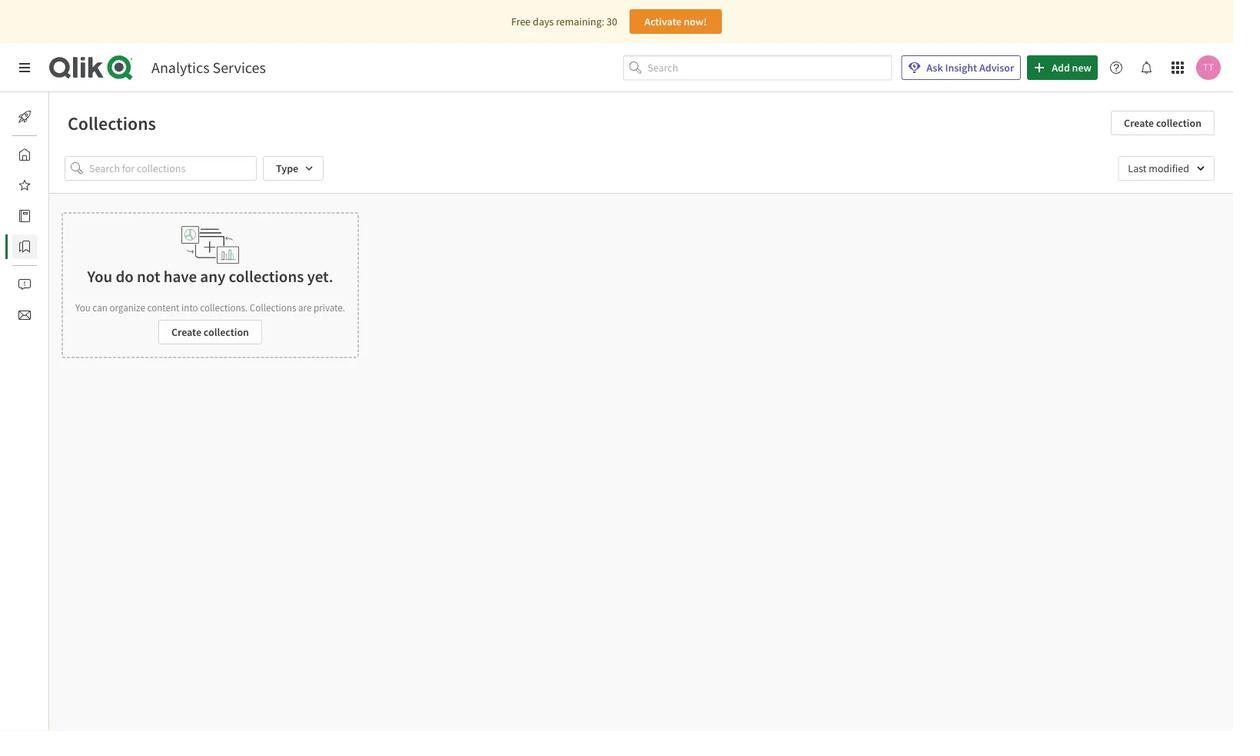 Task type: describe. For each thing, give the bounding box(es) containing it.
collections inside "create collection" element
[[250, 301, 296, 314]]

are
[[298, 301, 312, 314]]

advisor
[[980, 61, 1015, 75]]

you for you can organize content into collections. collections are private.
[[75, 301, 91, 314]]

content
[[147, 301, 180, 314]]

you can organize content into collections. collections are private.
[[75, 301, 345, 314]]

into
[[182, 301, 198, 314]]

type
[[276, 162, 299, 175]]

services
[[213, 58, 266, 77]]

last modified
[[1129, 162, 1190, 175]]

collection for create collection button to the top
[[1157, 116, 1202, 130]]

ask
[[927, 61, 943, 75]]

you for you do not have any collections yet.
[[87, 266, 113, 286]]

0 vertical spatial create
[[1124, 116, 1154, 130]]

have
[[164, 266, 197, 286]]

0 horizontal spatial collections
[[68, 112, 156, 135]]

free days remaining: 30
[[512, 15, 618, 28]]

activate
[[645, 15, 682, 28]]

type button
[[263, 156, 324, 181]]

Last modified field
[[1119, 156, 1215, 181]]

remaining:
[[556, 15, 605, 28]]

modified
[[1149, 162, 1190, 175]]

add
[[1052, 61, 1070, 75]]

home link
[[12, 142, 76, 167]]

navigation pane element
[[0, 98, 83, 334]]

Search text field
[[648, 55, 892, 80]]

terry turtle image
[[1197, 55, 1221, 80]]

analytics services
[[152, 58, 266, 77]]

activate now! link
[[630, 9, 722, 34]]

last
[[1129, 162, 1147, 175]]

catalog
[[49, 209, 83, 223]]

30
[[607, 15, 618, 28]]

activate now!
[[645, 15, 707, 28]]

you do not have any collections yet.
[[87, 266, 333, 286]]

create collection element
[[62, 212, 359, 358]]

home
[[49, 148, 76, 162]]

alerts
[[49, 278, 75, 291]]



Task type: vqa. For each thing, say whether or not it's contained in the screenshot.
the other in the left bottom of the page
no



Task type: locate. For each thing, give the bounding box(es) containing it.
0 horizontal spatial create
[[172, 325, 202, 339]]

you
[[87, 266, 113, 286], [75, 301, 91, 314]]

create
[[1124, 116, 1154, 130], [172, 325, 202, 339]]

now!
[[684, 15, 707, 28]]

create collection
[[1124, 116, 1202, 130], [172, 325, 249, 339]]

can
[[93, 301, 108, 314]]

1 vertical spatial collection
[[204, 325, 249, 339]]

0 vertical spatial you
[[87, 266, 113, 286]]

1 vertical spatial create
[[172, 325, 202, 339]]

analytics services element
[[152, 58, 266, 77]]

collection down collections.
[[204, 325, 249, 339]]

ask insight advisor
[[927, 61, 1015, 75]]

you left do
[[87, 266, 113, 286]]

private.
[[314, 301, 345, 314]]

Search for collections text field
[[89, 156, 257, 181]]

1 horizontal spatial create
[[1124, 116, 1154, 130]]

create collection up last modified field
[[1124, 116, 1202, 130]]

home image
[[18, 148, 31, 161]]

1 vertical spatial collections
[[250, 301, 296, 314]]

0 horizontal spatial collection
[[204, 325, 249, 339]]

collection
[[1157, 116, 1202, 130], [204, 325, 249, 339]]

0 vertical spatial collections
[[68, 112, 156, 135]]

0 horizontal spatial create collection button
[[158, 320, 262, 345]]

subscriptions image
[[18, 309, 31, 321]]

1 horizontal spatial collection
[[1157, 116, 1202, 130]]

getting started image
[[18, 111, 31, 123]]

create down into
[[172, 325, 202, 339]]

free
[[512, 15, 531, 28]]

create collection button down you can organize content into collections. collections are private. at left
[[158, 320, 262, 345]]

alerts link
[[12, 272, 75, 297]]

searchbar element
[[623, 55, 892, 80]]

do
[[116, 266, 134, 286]]

collections
[[68, 112, 156, 135], [250, 301, 296, 314]]

catalog link
[[12, 204, 83, 228]]

ask insight advisor button
[[902, 55, 1021, 80]]

analytics
[[152, 58, 210, 77]]

alerts image
[[18, 278, 31, 291]]

create collection button
[[1111, 111, 1215, 135], [158, 320, 262, 345]]

0 vertical spatial create collection button
[[1111, 111, 1215, 135]]

collection up modified
[[1157, 116, 1202, 130]]

insight
[[946, 61, 978, 75]]

new
[[1073, 61, 1092, 75]]

add new
[[1052, 61, 1092, 75]]

collections down collections
[[250, 301, 296, 314]]

collection for left create collection button
[[204, 325, 249, 339]]

filters region
[[49, 144, 1234, 193]]

1 horizontal spatial create collection button
[[1111, 111, 1215, 135]]

1 horizontal spatial create collection
[[1124, 116, 1202, 130]]

0 vertical spatial create collection
[[1124, 116, 1202, 130]]

you left can
[[75, 301, 91, 314]]

1 horizontal spatial collections
[[250, 301, 296, 314]]

any
[[200, 266, 226, 286]]

create collection down you can organize content into collections. collections are private. at left
[[172, 325, 249, 339]]

1 vertical spatial create collection button
[[158, 320, 262, 345]]

collections.
[[200, 301, 248, 314]]

open sidebar menu image
[[18, 62, 31, 74]]

1 vertical spatial create collection
[[172, 325, 249, 339]]

yet.
[[307, 266, 333, 286]]

collections
[[229, 266, 304, 286]]

not
[[137, 266, 160, 286]]

collections up home
[[68, 112, 156, 135]]

add new button
[[1028, 55, 1098, 80]]

collections image
[[18, 241, 31, 253]]

0 horizontal spatial create collection
[[172, 325, 249, 339]]

create up the last
[[1124, 116, 1154, 130]]

1 vertical spatial you
[[75, 301, 91, 314]]

create collection button up last modified field
[[1111, 111, 1215, 135]]

0 vertical spatial collection
[[1157, 116, 1202, 130]]

organize
[[110, 301, 145, 314]]

days
[[533, 15, 554, 28]]



